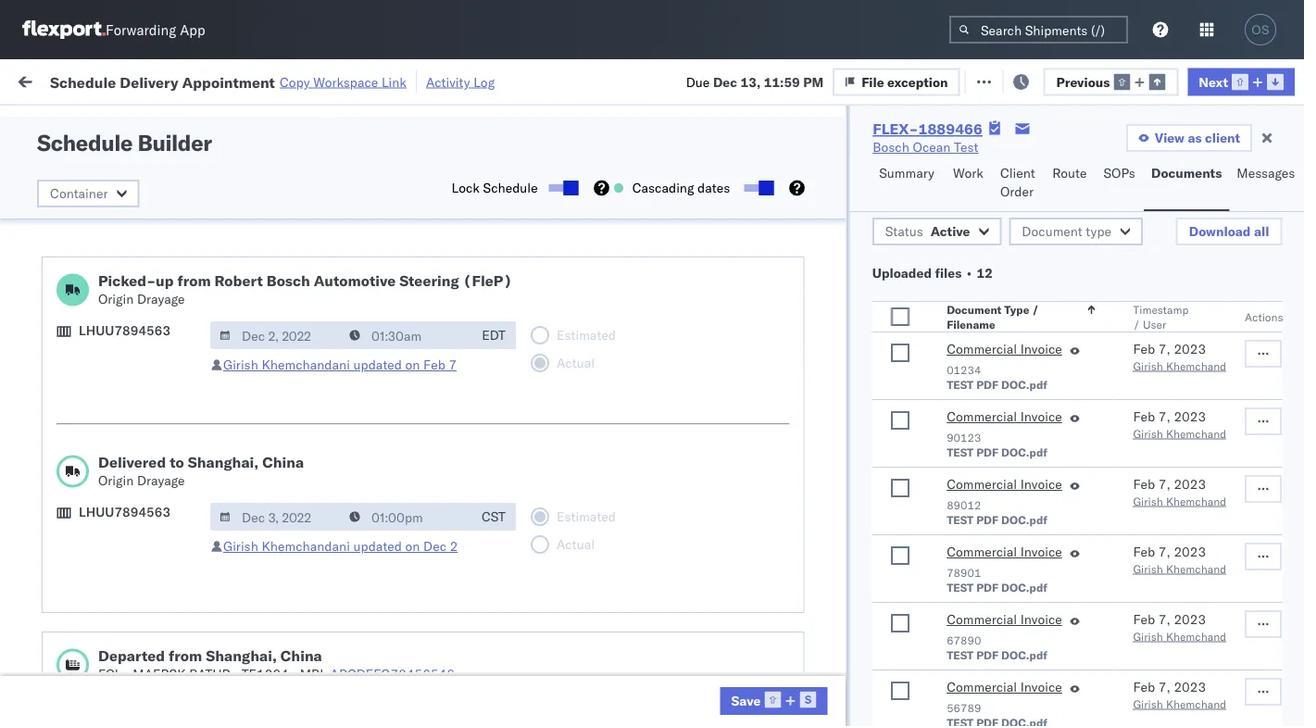 Task type: vqa. For each thing, say whether or not it's contained in the screenshot.
as at the top of the page
yes



Task type: describe. For each thing, give the bounding box(es) containing it.
flex-1889466 up flex-1893174
[[918, 553, 1014, 569]]

status for status active
[[885, 223, 923, 239]]

5 hlxu80349 from the top
[[1233, 430, 1304, 446]]

commercial for 01234
[[946, 341, 1017, 357]]

1889466 up the flex id button
[[918, 120, 983, 138]]

link
[[382, 74, 407, 90]]

Search Shipments (/) text field
[[950, 16, 1128, 44]]

4 hlxu80349 from the top
[[1233, 389, 1304, 405]]

delivered
[[98, 453, 166, 472]]

origin inside delivered to shanghai, china origin drayage
[[98, 472, 134, 489]]

1 lagerfeld from the top
[[889, 634, 944, 650]]

5 ceau7522281, from the top
[[1037, 430, 1132, 446]]

khemchandani for 90123
[[1166, 427, 1242, 440]]

abcdefg78456546 inside departed from shanghai, china fcl • maersk batur • te1234 • mbl abcdefg78456546
[[330, 666, 455, 682]]

angeles, for schedule pickup from los angeles, ca link related to 1st schedule pickup from los angeles, ca button from the bottom
[[199, 583, 250, 599]]

activity log button
[[426, 70, 495, 93]]

test inside bosch ocean test link
[[954, 139, 979, 155]]

4 ocean fcl from the top
[[462, 308, 527, 324]]

2 integration from the top
[[703, 675, 767, 691]]

from for schedule pickup from los angeles, ca link for first schedule pickup from los angeles, ca button from the top of the page
[[144, 257, 171, 273]]

2 gvcu5265864 from the top
[[1037, 674, 1128, 691]]

2 2130387 from the top
[[958, 675, 1014, 691]]

1889466 up 1893174
[[958, 553, 1014, 569]]

caiu7969337
[[1037, 185, 1124, 201]]

2 vertical spatial jan
[[280, 675, 301, 691]]

invoice for 56789
[[1020, 679, 1062, 695]]

schedule for first schedule pickup from los angeles, ca button from the top of the page
[[43, 257, 97, 273]]

drayage inside picked-up from robert bosch automotive steering (flep) origin drayage
[[137, 291, 185, 307]]

in
[[276, 115, 286, 129]]

pickup for confirm pickup from los angeles, ca button
[[93, 502, 133, 518]]

bosch ocean test link
[[873, 138, 979, 157]]

schedule pickup from los angeles, ca for schedule pickup from los angeles, ca link related to 1st schedule pickup from los angeles, ca button from the bottom
[[43, 583, 250, 618]]

test pdf doc.pdf for 90123
[[946, 445, 1047, 459]]

msdu7304509
[[1037, 593, 1131, 609]]

pickup for first schedule pickup from los angeles, ca button from the top of the page
[[101, 257, 141, 273]]

flex-1893174
[[918, 593, 1014, 610]]

doc.pdf for 67890
[[1001, 648, 1047, 662]]

download all
[[1189, 223, 1269, 239]]

angeles, for confirm pickup from los angeles, ca link
[[191, 502, 242, 518]]

1 horizontal spatial exception
[[1015, 72, 1075, 88]]

filename
[[946, 317, 995, 331]]

view
[[1155, 130, 1185, 146]]

5 ocean fcl from the top
[[462, 349, 527, 365]]

mbl/mawb numbers button
[[1148, 147, 1304, 166]]

batch action button
[[1172, 66, 1294, 94]]

3 pdt, from the top
[[256, 308, 286, 324]]

2 maeu9408431 from the top
[[1157, 675, 1251, 691]]

(0)
[[300, 72, 324, 88]]

5 test123456 from the top
[[1157, 430, 1235, 447]]

commercial invoice link for 01234
[[946, 340, 1062, 362]]

1 account from the top
[[798, 634, 847, 650]]

3 test123456 from the top
[[1157, 349, 1235, 365]]

as
[[1188, 130, 1202, 146]]

pdf for 78901
[[976, 580, 998, 594]]

my work
[[19, 67, 101, 93]]

3 • from the left
[[292, 666, 296, 682]]

4 nov from the top
[[289, 349, 313, 365]]

commercial for 56789
[[946, 679, 1017, 695]]

type
[[1004, 302, 1029, 316]]

pdf for 89012
[[976, 513, 998, 527]]

commercial for 90123
[[946, 409, 1017, 425]]

up
[[156, 271, 174, 290]]

mbl
[[300, 666, 327, 682]]

activity log
[[426, 74, 495, 90]]

angeles, for schedule pickup from los angeles, ca link for first schedule pickup from los angeles, ca button from the top of the page
[[199, 257, 250, 273]]

flex-1889466 link
[[873, 120, 983, 138]]

te1234
[[241, 666, 289, 682]]

container for container
[[50, 185, 108, 201]]

2 ocean fcl from the top
[[462, 226, 527, 243]]

11:59 pm pst, jan 12, 2023
[[194, 593, 367, 610]]

2 hlxu6269489, from the top
[[1135, 308, 1230, 324]]

2 flex-1846748 from the top
[[918, 267, 1014, 283]]

1893174
[[958, 593, 1014, 610]]

client
[[1000, 165, 1035, 181]]

1889466 up 78901
[[958, 512, 1014, 528]]

documents inside button
[[1151, 165, 1222, 181]]

11:59 pm pst, dec 13, 2022
[[194, 471, 371, 487]]

client
[[1205, 130, 1240, 146]]

3 schedule pickup from los angeles, ca button from the top
[[43, 378, 263, 417]]

uploaded
[[872, 265, 931, 281]]

edt
[[482, 327, 506, 343]]

pickup for second schedule pickup from los angeles, ca button from the top
[[101, 298, 141, 314]]

7, for 89012
[[1158, 476, 1170, 492]]

-- : -- -- text field for picked-up from robert bosch automotive steering (flep)
[[340, 321, 472, 349]]

205 on track
[[425, 72, 501, 88]]

appointment for second schedule delivery appointment link from the bottom
[[152, 348, 228, 364]]

flex-1889466 up the id
[[873, 120, 983, 138]]

pst, up 6:00 am pst, dec 24, 2022
[[248, 512, 277, 528]]

2 karl from the top
[[862, 675, 886, 691]]

3 resize handle column header from the left
[[431, 144, 453, 726]]

3 uetu5238478 from the top
[[1136, 552, 1226, 568]]

2 schedule delivery appointment link from the top
[[43, 347, 228, 365]]

schedule for second schedule pickup from los angeles, ca button from the top
[[43, 298, 97, 314]]

fcl inside departed from shanghai, china fcl • maersk batur • te1234 • mbl abcdefg78456546
[[98, 666, 122, 682]]

commercial invoice for 89012
[[946, 476, 1062, 492]]

schedule for 3rd schedule pickup from los angeles, ca button
[[43, 379, 97, 396]]

1 hlxu80349 from the top
[[1233, 226, 1304, 242]]

6 flex-1846748 from the top
[[918, 430, 1014, 447]]

risk
[[382, 72, 404, 88]]

2 nov from the top
[[289, 267, 313, 283]]

doc.pdf for 90123
[[1001, 445, 1047, 459]]

schedule builder
[[37, 129, 212, 157]]

schedule pickup from los angeles, ca link for 3rd schedule pickup from los angeles, ca button
[[43, 378, 263, 415]]

: for status
[[133, 115, 136, 129]]

2 • from the left
[[234, 666, 238, 682]]

2 ceau7522281, from the top
[[1037, 308, 1132, 324]]

departed from shanghai, china fcl • maersk batur • te1234 • mbl abcdefg78456546
[[98, 647, 455, 682]]

2 integration test account - karl lagerfeld from the top
[[703, 675, 944, 691]]

pst, right 'am'
[[249, 553, 278, 569]]

netherlands
[[43, 683, 115, 699]]

girish khemchandani updated on dec 2 button
[[223, 538, 458, 554]]

5 hlxu6269489, from the top
[[1135, 430, 1230, 446]]

origin inside picked-up from robert bosch automotive steering (flep) origin drayage
[[98, 291, 134, 307]]

1 schedule delivery appointment button from the top
[[43, 225, 228, 245]]

12,
[[312, 593, 332, 610]]

batch action
[[1201, 72, 1282, 88]]

rotterdam,
[[175, 665, 240, 681]]

app
[[180, 21, 205, 38]]

4:00
[[194, 512, 222, 528]]

angeles, for schedule pickup from los angeles, ca link corresponding to fourth schedule pickup from los angeles, ca button
[[199, 461, 250, 477]]

1 vertical spatial jan
[[280, 634, 301, 650]]

ymluw236679313
[[1157, 186, 1276, 202]]

dec right due on the top right of page
[[713, 73, 737, 90]]

order
[[1000, 183, 1034, 200]]

2 vertical spatial documents
[[43, 439, 110, 455]]

test pdf doc.pdf for 89012
[[946, 513, 1047, 527]]

doc.pdf for 01234
[[1001, 377, 1047, 391]]

/ inside "document type / filename"
[[1032, 302, 1039, 316]]

1 schedule delivery appointment link from the top
[[43, 225, 228, 243]]

3 11:59 pm pdt, nov 4, 2022 from the top
[[194, 308, 364, 324]]

2 ceau7522281, hlxu6269489, hlxu80349 from the top
[[1037, 308, 1304, 324]]

5 1846748 from the top
[[958, 390, 1014, 406]]

pst, up the 4:00 pm pst, dec 23, 2022
[[256, 471, 285, 487]]

2 11:59 pm pdt, nov 4, 2022 from the top
[[194, 267, 364, 283]]

user
[[1143, 317, 1166, 331]]

6 resize handle column header from the left
[[857, 144, 879, 726]]

view as client button
[[1126, 124, 1252, 152]]

/ inside timestamp / user
[[1133, 317, 1140, 331]]

download all button
[[1176, 218, 1282, 245]]

1 karl from the top
[[862, 634, 886, 650]]

maeu9736123
[[1157, 593, 1251, 610]]

2 4, from the top
[[316, 267, 328, 283]]

status for status : ready for work, blocked, in progress
[[100, 115, 133, 129]]

10 ocean fcl from the top
[[462, 675, 527, 691]]

5 resize handle column header from the left
[[672, 144, 694, 726]]

0 horizontal spatial work
[[201, 72, 233, 88]]

7, for 01234
[[1158, 341, 1170, 357]]

1 1846748 from the top
[[958, 226, 1014, 243]]

2 test123456 from the top
[[1157, 308, 1235, 324]]

invoice for 89012
[[1020, 476, 1062, 492]]

1 test123456 from the top
[[1157, 226, 1235, 243]]

2 flexport demo consignee from the top
[[583, 593, 734, 610]]

route button
[[1045, 157, 1096, 211]]

am
[[225, 553, 246, 569]]

import
[[156, 72, 198, 88]]

pst, down 6:00 am pst, dec 24, 2022
[[256, 593, 285, 610]]

1 8:30 pm pst, jan 23, 2023 from the top
[[194, 634, 359, 650]]

container for container numbers
[[1037, 144, 1086, 158]]

work button
[[946, 157, 993, 211]]

delivered to shanghai, china origin drayage
[[98, 453, 304, 489]]

document type / filename button
[[943, 298, 1096, 332]]

previous
[[1057, 73, 1110, 90]]

(flep)
[[463, 271, 513, 290]]

bosch inside picked-up from robert bosch automotive steering (flep) origin drayage
[[267, 271, 310, 290]]

2 upload customs clearance documents link from the top
[[43, 419, 263, 456]]

view as client
[[1155, 130, 1240, 146]]

angeles, for schedule pickup from los angeles, ca link corresponding to 3rd schedule pickup from los angeles, ca button
[[199, 379, 250, 396]]

commercial invoice link for 90123
[[946, 408, 1062, 430]]

copy
[[280, 74, 310, 90]]

dec for 11:59 pm pst, dec 13, 2022
[[288, 471, 312, 487]]

0 vertical spatial on
[[453, 72, 468, 88]]

pickup for 1st schedule pickup from los angeles, ca button from the bottom
[[101, 583, 141, 599]]

2 1846748 from the top
[[958, 267, 1014, 283]]

from for schedule pickup from los angeles, ca link related to 1st schedule pickup from los angeles, ca button from the bottom
[[144, 583, 171, 599]]

os
[[1252, 23, 1270, 37]]

khemchandani for 01234
[[1166, 359, 1242, 373]]

6 ocean fcl from the top
[[462, 512, 527, 528]]

1 upload customs clearance documents link from the top
[[43, 175, 263, 212]]

feb 7, 2023 girish khemchandani for 78901
[[1133, 544, 1242, 576]]

1 maeu9408431 from the top
[[1157, 634, 1251, 650]]

8 ocean fcl from the top
[[462, 593, 527, 610]]

save button
[[720, 687, 827, 715]]

test for 78901
[[946, 580, 973, 594]]

2 lagerfeld from the top
[[889, 675, 944, 691]]

mbl/mawb
[[1157, 151, 1222, 165]]

1 ocean fcl from the top
[[462, 186, 527, 202]]

document type button
[[1009, 218, 1143, 245]]

4:00 pm pst, dec 23, 2022
[[194, 512, 363, 528]]

2 schedule pickup from los angeles, ca button from the top
[[43, 297, 263, 336]]

due dec 13, 11:59 pm
[[686, 73, 824, 90]]

7, for 78901
[[1158, 544, 1170, 560]]

message
[[248, 72, 300, 88]]

3 hlxu6269489, from the top
[[1135, 348, 1230, 365]]

1 demo from the top
[[635, 186, 669, 202]]

feb 7, 2023 girish khemchandani for 01234
[[1133, 341, 1242, 373]]

1889466 up 89012
[[958, 471, 1014, 487]]

deadline button
[[184, 147, 370, 166]]

document for document type / filename
[[946, 302, 1001, 316]]

picked-
[[98, 271, 156, 290]]

7, for 90123
[[1158, 409, 1170, 425]]

appointment for third schedule delivery appointment link from the bottom
[[152, 226, 228, 242]]

3 1846748 from the top
[[958, 308, 1014, 324]]

from for the schedule pickup from rotterdam, netherlands link
[[144, 665, 171, 681]]

1 11:59 pm pdt, nov 4, 2022 from the top
[[194, 226, 364, 243]]

test for 90123
[[946, 445, 973, 459]]

1 schedule delivery appointment from the top
[[43, 226, 228, 242]]

0 vertical spatial actions
[[1249, 151, 1287, 165]]

1 vertical spatial work
[[953, 165, 984, 181]]

9 ocean fcl from the top
[[462, 634, 527, 650]]

1 horizontal spatial file
[[989, 72, 1011, 88]]

filtered by:
[[19, 113, 85, 130]]

1 resize handle column header from the left
[[265, 144, 287, 726]]

for
[[176, 115, 192, 129]]

1 schedule pickup from los angeles, ca button from the top
[[43, 256, 263, 295]]

progress
[[289, 115, 335, 129]]

0 vertical spatial 13,
[[741, 73, 761, 90]]

4 schedule pickup from los angeles, ca button from the top
[[43, 460, 263, 499]]

confirm pickup from los angeles, ca
[[43, 502, 242, 536]]

4 ceau7522281, from the top
[[1037, 389, 1132, 405]]

2 upload customs clearance documents button from the top
[[43, 419, 263, 458]]

1 flexport demo consignee from the top
[[583, 186, 734, 202]]

client order
[[1000, 165, 1035, 200]]

2023 for 67890
[[1174, 611, 1206, 628]]

4 hlxu6269489, from the top
[[1135, 389, 1230, 405]]

commercial invoice for 78901
[[946, 544, 1062, 560]]

route
[[1053, 165, 1087, 181]]

schedule pickup from los angeles, ca for schedule pickup from los angeles, ca link corresponding to fourth schedule pickup from los angeles, ca button
[[43, 461, 250, 496]]

1 lhuu7894563, uetu5238478 from the top
[[1037, 471, 1226, 487]]

ca for schedule pickup from los angeles, ca link related to 1st schedule pickup from los angeles, ca button from the bottom
[[43, 602, 60, 618]]

uploaded files ∙ 12
[[872, 265, 992, 281]]

ca for schedule pickup from los angeles, ca link corresponding to fourth schedule pickup from los angeles, ca button
[[43, 479, 60, 496]]

lock
[[452, 180, 480, 196]]

container button
[[37, 180, 139, 208]]

import work button
[[149, 59, 241, 101]]

summary
[[879, 165, 935, 181]]

my
[[19, 67, 48, 93]]

7 resize handle column header from the left
[[1005, 144, 1027, 726]]

1 • from the left
[[125, 666, 129, 682]]

confirm pickup from los angeles, ca button
[[43, 501, 263, 540]]

cst
[[482, 509, 506, 525]]

2023 for 89012
[[1174, 476, 1206, 492]]

1 8:30 from the top
[[194, 634, 222, 650]]

7, for 56789
[[1158, 679, 1170, 695]]

filtered
[[19, 113, 64, 130]]

cascading dates
[[632, 180, 730, 196]]

feb for 89012
[[1133, 476, 1155, 492]]

3 flex-1846748 from the top
[[918, 308, 1014, 324]]

3 lhuu7894563, from the top
[[1037, 552, 1132, 568]]

1 vertical spatial 23,
[[304, 634, 324, 650]]

pdf for 90123
[[976, 445, 998, 459]]

01234
[[946, 363, 981, 377]]

1 vertical spatial actions
[[1245, 310, 1283, 324]]

dec for 6:00 am pst, dec 24, 2022
[[281, 553, 305, 569]]

3 nov from the top
[[289, 308, 313, 324]]

schedule pickup from los angeles, ca for schedule pickup from los angeles, ca link for first schedule pickup from los angeles, ca button from the top of the page
[[43, 257, 250, 292]]

2 clearance from the top
[[143, 420, 203, 436]]

4 4, from the top
[[316, 349, 328, 365]]

3 ceau7522281, hlxu6269489, hlxu80349 from the top
[[1037, 348, 1304, 365]]

confirm for confirm delivery
[[43, 552, 90, 568]]

los for 1st schedule pickup from los angeles, ca button from the bottom
[[175, 583, 195, 599]]

: for snoozed
[[426, 115, 430, 129]]

3 hlxu80349 from the top
[[1233, 348, 1304, 365]]

pst, left mbl
[[248, 675, 277, 691]]

drayage inside delivered to shanghai, china origin drayage
[[137, 472, 185, 489]]

2 resize handle column header from the left
[[366, 144, 388, 726]]

deadline
[[194, 151, 238, 165]]



Task type: locate. For each thing, give the bounding box(es) containing it.
flex-1889466
[[873, 120, 983, 138], [918, 471, 1014, 487], [918, 512, 1014, 528], [918, 553, 1014, 569]]

1 flex-1846748 from the top
[[918, 226, 1014, 243]]

document left type
[[1022, 223, 1082, 239]]

due
[[686, 73, 710, 90]]

schedule delivery appointment button up picked-
[[43, 225, 228, 245]]

0 vertical spatial flexport
[[583, 186, 631, 202]]

feb 7, 2023 girish khemchandani for 89012
[[1133, 476, 1242, 508]]

23, up girish khemchandani updated on dec 2 button
[[307, 512, 328, 528]]

commercial for 67890
[[946, 611, 1017, 628]]

upload customs clearance documents button down workitem button at top
[[43, 175, 263, 214]]

2 8:30 from the top
[[194, 675, 222, 691]]

doc.pdf for 78901
[[1001, 580, 1047, 594]]

• down departed
[[125, 666, 129, 682]]

commercial invoice link for 78901
[[946, 543, 1062, 565]]

-- : -- -- text field up 2 at the bottom of page
[[340, 503, 472, 531]]

china for departed from shanghai, china
[[281, 647, 322, 665]]

0 vertical spatial account
[[798, 634, 847, 650]]

2 commercial from the top
[[946, 409, 1017, 425]]

file exception down search shipments (/) "text box"
[[989, 72, 1075, 88]]

ready
[[141, 115, 174, 129]]

test123456
[[1157, 226, 1235, 243], [1157, 308, 1235, 324], [1157, 349, 1235, 365], [1157, 390, 1235, 406], [1157, 430, 1235, 447]]

delivery up ready
[[120, 72, 178, 91]]

2 uetu5238478 from the top
[[1136, 511, 1226, 528]]

1 vertical spatial /
[[1133, 317, 1140, 331]]

1 vertical spatial karl
[[862, 675, 886, 691]]

2 flexport from the top
[[583, 593, 631, 610]]

jan
[[288, 593, 309, 610], [280, 634, 301, 650], [280, 675, 301, 691]]

0 vertical spatial 8:30 pm pst, jan 23, 2023
[[194, 634, 359, 650]]

4 1846748 from the top
[[958, 349, 1014, 365]]

flex-2130387
[[918, 634, 1014, 650], [918, 675, 1014, 691]]

on
[[453, 72, 468, 88], [405, 357, 420, 373], [405, 538, 420, 554]]

pst, up te1234
[[248, 634, 277, 650]]

status right by:
[[100, 115, 133, 129]]

hlxu80349
[[1233, 226, 1304, 242], [1233, 308, 1304, 324], [1233, 348, 1304, 365], [1233, 389, 1304, 405], [1233, 430, 1304, 446]]

forwarding app
[[106, 21, 205, 38]]

1 pdt, from the top
[[256, 226, 286, 243]]

feb for 90123
[[1133, 409, 1155, 425]]

6 ca from the top
[[43, 602, 60, 618]]

1 horizontal spatial file exception
[[989, 72, 1075, 88]]

document for document type
[[1022, 223, 1082, 239]]

pickup for schedule pickup from rotterdam, netherlands button at the left of page
[[101, 665, 141, 681]]

lhuu7894563
[[79, 322, 171, 339], [79, 504, 171, 520]]

2 schedule delivery appointment button from the top
[[43, 347, 228, 367]]

0 vertical spatial jan
[[288, 593, 309, 610]]

5 schedule pickup from los angeles, ca from the top
[[43, 583, 250, 618]]

schedule for fourth schedule pickup from los angeles, ca button
[[43, 461, 97, 477]]

0 horizontal spatial /
[[1032, 302, 1039, 316]]

forwarding
[[106, 21, 176, 38]]

•
[[125, 666, 129, 682], [234, 666, 238, 682], [292, 666, 296, 682]]

0 vertical spatial document
[[1022, 223, 1082, 239]]

doc.pdf for 89012
[[1001, 513, 1047, 527]]

schedule inside schedule pickup from rotterdam, netherlands
[[43, 665, 97, 681]]

1 vertical spatial upload customs clearance documents
[[43, 420, 203, 455]]

1846748 up 89012
[[958, 430, 1014, 447]]

commercial invoice link down 1893174
[[946, 610, 1062, 633]]

numbers for mbl/mawb numbers
[[1224, 151, 1270, 165]]

integration down bookings
[[703, 634, 767, 650]]

schedule delivery appointment button down picked-
[[43, 347, 228, 367]]

-- : -- -- text field up 7
[[340, 321, 472, 349]]

flex-2130387 down flex-1893174
[[918, 634, 1014, 650]]

appointment up up
[[152, 226, 228, 242]]

confirm inside confirm delivery link
[[43, 552, 90, 568]]

schedule pickup from los angeles, ca link for first schedule pickup from los angeles, ca button from the top of the page
[[43, 256, 263, 293]]

1 vertical spatial document
[[946, 302, 1001, 316]]

0 vertical spatial upload
[[43, 176, 85, 192]]

1 vertical spatial 8:30 pm pst, jan 23, 2023
[[194, 675, 359, 691]]

2 vertical spatial on
[[405, 538, 420, 554]]

1 vertical spatial customs
[[88, 420, 140, 436]]

builder
[[138, 129, 212, 157]]

0 horizontal spatial file exception
[[862, 73, 948, 90]]

upload customs clearance documents
[[43, 176, 203, 210], [43, 420, 203, 455]]

2 doc.pdf from the top
[[1001, 445, 1047, 459]]

commercial invoice down 1893174
[[946, 611, 1062, 628]]

2 -- : -- -- text field from the top
[[340, 503, 472, 531]]

1 vertical spatial upload customs clearance documents button
[[43, 419, 263, 458]]

0 vertical spatial lhuu7894563, uetu5238478
[[1037, 471, 1226, 487]]

from inside the confirm pickup from los angeles, ca
[[137, 502, 164, 518]]

dec for 4:00 pm pst, dec 23, 2022
[[280, 512, 304, 528]]

23,
[[307, 512, 328, 528], [304, 634, 324, 650], [304, 675, 324, 691]]

mmm d, yyyy text field down picked-up from robert bosch automotive steering (flep) origin drayage on the top left of the page
[[210, 321, 342, 349]]

messages button
[[1230, 157, 1304, 211]]

1 horizontal spatial :
[[426, 115, 430, 129]]

4 pdf from the top
[[976, 580, 998, 594]]

lock schedule
[[452, 180, 538, 196]]

commercial up 90123
[[946, 409, 1017, 425]]

test down 67890
[[946, 648, 973, 662]]

commercial invoice up 90123
[[946, 409, 1062, 425]]

khemchandani for 78901
[[1166, 562, 1242, 576]]

schedule delivery appointment link up "maersk"
[[43, 632, 228, 651]]

khemchandani for 56789
[[1166, 697, 1242, 711]]

download
[[1189, 223, 1251, 239]]

batch
[[1201, 72, 1238, 88]]

delivery
[[120, 72, 178, 91], [101, 226, 148, 242], [101, 348, 148, 364], [93, 552, 141, 568], [101, 633, 148, 649]]

container down workitem
[[50, 185, 108, 201]]

1 vertical spatial demo
[[635, 593, 669, 610]]

documents
[[1151, 165, 1222, 181], [43, 194, 110, 210], [43, 439, 110, 455]]

ca for schedule pickup from los angeles, ca link for first schedule pickup from los angeles, ca button from the top of the page
[[43, 276, 60, 292]]

feb for 67890
[[1133, 611, 1155, 628]]

2 demo from the top
[[635, 593, 669, 610]]

jan right batur
[[280, 675, 301, 691]]

2 customs from the top
[[88, 420, 140, 436]]

origin
[[98, 291, 134, 307], [98, 472, 134, 489]]

container inside "button"
[[1037, 144, 1086, 158]]

1 gvcu5265864 from the top
[[1037, 634, 1128, 650]]

3 schedule delivery appointment from the top
[[43, 633, 228, 649]]

sops
[[1104, 165, 1136, 181]]

on left 2 at the bottom of page
[[405, 538, 420, 554]]

schedule for 1st schedule pickup from los angeles, ca button from the bottom
[[43, 583, 97, 599]]

2 flex-2130387 from the top
[[918, 675, 1014, 691]]

2 schedule pickup from los angeles, ca link from the top
[[43, 297, 263, 334]]

document inside "document type / filename"
[[946, 302, 1001, 316]]

china up mbl
[[281, 647, 322, 665]]

customs down workitem button at top
[[88, 176, 140, 192]]

girish for 90123
[[1133, 427, 1163, 440]]

1 vertical spatial confirm
[[43, 552, 90, 568]]

None checkbox
[[549, 184, 575, 192], [890, 344, 909, 362], [890, 547, 909, 565], [549, 184, 575, 192], [890, 344, 909, 362], [890, 547, 909, 565]]

2 horizontal spatial •
[[292, 666, 296, 682]]

flex-1846748 button
[[888, 222, 1018, 248], [888, 222, 1018, 248], [888, 263, 1018, 289], [888, 263, 1018, 289], [888, 303, 1018, 329], [888, 303, 1018, 329], [888, 344, 1018, 370], [888, 344, 1018, 370], [888, 385, 1018, 411], [888, 385, 1018, 411], [888, 426, 1018, 452], [888, 426, 1018, 452]]

numbers inside button
[[1224, 151, 1270, 165]]

2 vertical spatial 23,
[[304, 675, 324, 691]]

feb 7, 2023 girish khemchandani for 56789
[[1133, 679, 1242, 711]]

container inside button
[[50, 185, 108, 201]]

mmm d, yyyy text field down 11:59 pm pst, dec 13, 2022
[[210, 503, 342, 531]]

1 vertical spatial flex-2130387
[[918, 675, 1014, 691]]

os button
[[1239, 8, 1282, 51]]

girish for 78901
[[1133, 562, 1163, 576]]

from for confirm pickup from los angeles, ca link
[[137, 502, 164, 518]]

1 vertical spatial shanghai,
[[206, 647, 277, 665]]

0 vertical spatial 2130387
[[958, 634, 1014, 650]]

feb for 56789
[[1133, 679, 1155, 695]]

clearance down "builder" on the left top of the page
[[143, 176, 203, 192]]

1 vertical spatial gvcu5265864
[[1037, 674, 1128, 691]]

2 vertical spatial uetu5238478
[[1136, 552, 1226, 568]]

appointment up status : ready for work, blocked, in progress
[[182, 72, 275, 91]]

ca for schedule pickup from los angeles, ca link corresponding to 3rd schedule pickup from los angeles, ca button
[[43, 398, 60, 414]]

0 vertical spatial work
[[201, 72, 233, 88]]

0 vertical spatial karl
[[862, 634, 886, 650]]

4 ceau7522281, hlxu6269489, hlxu80349 from the top
[[1037, 389, 1304, 405]]

workitem
[[20, 151, 72, 165]]

5 ceau7522281, hlxu6269489, hlxu80349 from the top
[[1037, 430, 1304, 446]]

commercial up 89012
[[946, 476, 1017, 492]]

1 : from the left
[[133, 115, 136, 129]]

1 horizontal spatial numbers
[[1224, 151, 1270, 165]]

feb 7, 2023 girish khemchandani for 67890
[[1133, 611, 1242, 643]]

integration test account - karl lagerfeld up 'save'
[[703, 675, 944, 691]]

track
[[471, 72, 501, 88]]

1 vertical spatial integration test account - karl lagerfeld
[[703, 675, 944, 691]]

3 ca from the top
[[43, 398, 60, 414]]

pickup inside the confirm pickup from los angeles, ca
[[93, 502, 133, 518]]

1 vertical spatial upload customs clearance documents link
[[43, 419, 263, 456]]

1 commercial from the top
[[946, 341, 1017, 357]]

1 horizontal spatial work
[[953, 165, 984, 181]]

test pdf doc.pdf down 89012
[[946, 513, 1047, 527]]

1 vertical spatial lhuu7894563
[[79, 504, 171, 520]]

upload for 1st upload customs clearance documents button from the bottom
[[43, 420, 85, 436]]

1 vertical spatial container
[[50, 185, 108, 201]]

picked-up from robert bosch automotive steering (flep) origin drayage
[[98, 271, 513, 307]]

confirm for confirm pickup from los angeles, ca
[[43, 502, 90, 518]]

1 doc.pdf from the top
[[1001, 377, 1047, 391]]

feb 7, 2023 girish khemchandani for 90123
[[1133, 409, 1242, 440]]

test pdf doc.pdf for 01234
[[946, 377, 1047, 391]]

4 test123456 from the top
[[1157, 390, 1235, 406]]

-- : -- -- text field for delivered to shanghai, china
[[340, 503, 472, 531]]

1 horizontal spatial container
[[1037, 144, 1086, 158]]

1 vertical spatial mmm d, yyyy text field
[[210, 503, 342, 531]]

from inside schedule pickup from rotterdam, netherlands
[[144, 665, 171, 681]]

id
[[912, 151, 923, 165]]

1 horizontal spatial /
[[1133, 317, 1140, 331]]

angeles, down 'am'
[[199, 583, 250, 599]]

flex-1660288 button
[[888, 181, 1018, 207], [888, 181, 1018, 207]]

dec left 2 at the bottom of page
[[423, 538, 447, 554]]

13, right due on the top right of page
[[741, 73, 761, 90]]

invoice for 67890
[[1020, 611, 1062, 628]]

mmm d, yyyy text field for robert
[[210, 321, 342, 349]]

2 vertical spatial lhuu7894563, uetu5238478
[[1037, 552, 1226, 568]]

schedule for 3rd schedule delivery appointment button from the top
[[43, 633, 97, 649]]

1 commercial invoice from the top
[[946, 341, 1062, 357]]

5 schedule pickup from los angeles, ca button from the top
[[43, 582, 263, 621]]

lhuu7894563 for delivered to shanghai, china
[[79, 504, 171, 520]]

upload for first upload customs clearance documents button
[[43, 176, 85, 192]]

test
[[946, 377, 973, 391], [946, 445, 973, 459], [946, 513, 973, 527], [946, 580, 973, 594], [946, 648, 973, 662]]

0 vertical spatial integration
[[703, 634, 767, 650]]

bookings test consignee
[[703, 593, 851, 610]]

flex-2130387 button
[[888, 629, 1018, 655], [888, 629, 1018, 655], [888, 670, 1018, 696], [888, 670, 1018, 696]]

commercial invoice link for 67890
[[946, 610, 1062, 633]]

MMM D, YYYY text field
[[210, 321, 342, 349], [210, 503, 342, 531]]

1 ceau7522281, from the top
[[1037, 226, 1132, 242]]

confirm inside the confirm pickup from los angeles, ca
[[43, 502, 90, 518]]

2 8:30 pm pst, jan 23, 2023 from the top
[[194, 675, 359, 691]]

exception down search shipments (/) "text box"
[[1015, 72, 1075, 88]]

delivery for "confirm delivery" button
[[93, 552, 141, 568]]

timestamp / user
[[1133, 302, 1189, 331]]

ca
[[43, 276, 60, 292], [43, 316, 60, 333], [43, 398, 60, 414], [43, 479, 60, 496], [43, 520, 60, 536], [43, 602, 60, 618]]

1 vertical spatial uetu5238478
[[1136, 511, 1226, 528]]

1 vertical spatial updated
[[353, 538, 402, 554]]

2 vertical spatial schedule delivery appointment button
[[43, 632, 228, 653]]

girish for 01234
[[1133, 359, 1163, 373]]

2 vertical spatial schedule delivery appointment
[[43, 633, 228, 649]]

china inside departed from shanghai, china fcl • maersk batur • te1234 • mbl abcdefg78456546
[[281, 647, 322, 665]]

0 vertical spatial mmm d, yyyy text field
[[210, 321, 342, 349]]

0 horizontal spatial status
[[100, 115, 133, 129]]

flex id
[[888, 151, 923, 165]]

23, right te1234
[[304, 675, 324, 691]]

0 vertical spatial china
[[262, 453, 304, 472]]

pdf down 89012
[[976, 513, 998, 527]]

flex-2130387 up "56789"
[[918, 675, 1014, 691]]

delivery for 2nd schedule delivery appointment button from the bottom
[[101, 348, 148, 364]]

commercial invoice for 01234
[[946, 341, 1062, 357]]

commercial up 78901
[[946, 544, 1017, 560]]

0 vertical spatial maeu9408431
[[1157, 634, 1251, 650]]

3 schedule delivery appointment button from the top
[[43, 632, 228, 653]]

None checkbox
[[744, 184, 770, 192], [890, 308, 909, 326], [890, 411, 909, 430], [890, 479, 909, 497], [890, 614, 909, 633], [890, 682, 909, 700], [744, 184, 770, 192], [890, 308, 909, 326], [890, 411, 909, 430], [890, 479, 909, 497], [890, 614, 909, 633], [890, 682, 909, 700]]

2 lhuu7894563, uetu5238478 from the top
[[1037, 511, 1226, 528]]

2 commercial invoice from the top
[[946, 409, 1062, 425]]

1 vertical spatial flexport demo consignee
[[583, 593, 734, 610]]

2022
[[332, 226, 364, 243], [332, 267, 364, 283], [332, 308, 364, 324], [332, 349, 364, 365], [339, 471, 371, 487], [331, 512, 363, 528], [332, 553, 364, 569]]

2 schedule delivery appointment from the top
[[43, 348, 228, 364]]

commercial down 1893174
[[946, 611, 1017, 628]]

messages
[[1237, 165, 1295, 181]]

2 account from the top
[[798, 675, 847, 691]]

4 11:59 pm pdt, nov 4, 2022 from the top
[[194, 349, 364, 365]]

1 vertical spatial documents
[[43, 194, 110, 210]]

commercial invoice link down "document type / filename"
[[946, 340, 1062, 362]]

bosch ocean test
[[873, 139, 979, 155], [583, 226, 689, 243], [703, 226, 809, 243], [703, 267, 809, 283], [703, 308, 809, 324], [583, 349, 689, 365], [703, 349, 809, 365], [703, 390, 809, 406], [703, 430, 809, 447], [703, 471, 809, 487], [583, 512, 689, 528], [703, 512, 809, 528], [583, 553, 689, 569], [703, 553, 809, 569]]

0 vertical spatial schedule delivery appointment link
[[43, 225, 228, 243]]

delivery for third schedule delivery appointment button from the bottom
[[101, 226, 148, 242]]

on right 205
[[453, 72, 468, 88]]

pdf for 01234
[[976, 377, 998, 391]]

automotive
[[314, 271, 396, 290]]

mbl/mawb numbers
[[1157, 151, 1270, 165]]

upload customs clearance documents link up confirm pickup from los angeles, ca link
[[43, 419, 263, 456]]

dec down 11:59 pm pst, dec 13, 2022
[[280, 512, 304, 528]]

1 2130387 from the top
[[958, 634, 1014, 650]]

0 vertical spatial /
[[1032, 302, 1039, 316]]

doc.pdf
[[1001, 377, 1047, 391], [1001, 445, 1047, 459], [1001, 513, 1047, 527], [1001, 580, 1047, 594], [1001, 648, 1047, 662]]

2 schedule pickup from los angeles, ca from the top
[[43, 298, 250, 333]]

5 feb 7, 2023 girish khemchandani from the top
[[1133, 611, 1242, 643]]

0 vertical spatial -- : -- -- text field
[[340, 321, 472, 349]]

3 test from the top
[[946, 513, 973, 527]]

schedule delivery appointment
[[43, 226, 228, 242], [43, 348, 228, 364], [43, 633, 228, 649]]

1 vertical spatial flexport
[[583, 593, 631, 610]]

0 horizontal spatial exception
[[888, 73, 948, 90]]

maersk
[[133, 666, 186, 682]]

commercial invoice for 67890
[[946, 611, 1062, 628]]

file exception button
[[960, 66, 1087, 94], [960, 66, 1087, 94], [833, 68, 960, 96], [833, 68, 960, 96]]

girish khemchandani updated on feb 7
[[223, 357, 457, 373]]

4 test from the top
[[946, 580, 973, 594]]

by:
[[67, 113, 85, 130]]

updated left 7
[[353, 357, 402, 373]]

schedule pickup from rotterdam, netherlands
[[43, 665, 240, 699]]

8:30
[[194, 634, 222, 650], [194, 675, 222, 691]]

numbers down 'client'
[[1224, 151, 1270, 165]]

1 -- : -- -- text field from the top
[[340, 321, 472, 349]]

6 feb 7, 2023 girish khemchandani from the top
[[1133, 679, 1242, 711]]

1 flexport from the top
[[583, 186, 631, 202]]

schedule delivery appointment link
[[43, 225, 228, 243], [43, 347, 228, 365], [43, 632, 228, 651]]

appointment for 3rd schedule delivery appointment link from the top of the page
[[152, 633, 228, 649]]

78901
[[946, 566, 981, 579]]

confirm down the confirm pickup from los angeles, ca
[[43, 552, 90, 568]]

china inside delivered to shanghai, china origin drayage
[[262, 453, 304, 472]]

0 vertical spatial flex-2130387
[[918, 634, 1014, 650]]

1 vertical spatial account
[[798, 675, 847, 691]]

shanghai,
[[188, 453, 259, 472], [206, 647, 277, 665]]

2130387 up "56789"
[[958, 675, 1014, 691]]

1 vertical spatial status
[[885, 223, 923, 239]]

schedule delivery appointment up picked-
[[43, 226, 228, 242]]

schedule for third schedule delivery appointment button from the bottom
[[43, 226, 97, 242]]

8:30 right "maersk"
[[194, 675, 222, 691]]

pdf for 67890
[[976, 648, 998, 662]]

schedule delivery appointment copy workspace link
[[50, 72, 407, 91]]

0 vertical spatial documents
[[1151, 165, 1222, 181]]

1 7, from the top
[[1158, 341, 1170, 357]]

nov
[[289, 226, 313, 243], [289, 267, 313, 283], [289, 308, 313, 324], [289, 349, 313, 365]]

0 vertical spatial integration test account - karl lagerfeld
[[703, 634, 944, 650]]

0 vertical spatial 23,
[[307, 512, 328, 528]]

work right import
[[201, 72, 233, 88]]

resize handle column header
[[265, 144, 287, 726], [366, 144, 388, 726], [431, 144, 453, 726], [551, 144, 573, 726], [672, 144, 694, 726], [857, 144, 879, 726], [1005, 144, 1027, 726], [1126, 144, 1148, 726], [1271, 144, 1293, 726]]

3 lhuu7894563, uetu5238478 from the top
[[1037, 552, 1226, 568]]

1 vertical spatial clearance
[[143, 420, 203, 436]]

flex-1889466 up 78901
[[918, 512, 1014, 528]]

ca for second schedule pickup from los angeles, ca button from the top schedule pickup from los angeles, ca link
[[43, 316, 60, 333]]

angeles, down delivered to shanghai, china origin drayage
[[191, 502, 242, 518]]

from for schedule pickup from los angeles, ca link corresponding to fourth schedule pickup from los angeles, ca button
[[144, 461, 171, 477]]

test pdf doc.pdf for 67890
[[946, 648, 1047, 662]]

pdf down 67890
[[976, 648, 998, 662]]

8 resize handle column header from the left
[[1126, 144, 1148, 726]]

1 hlxu6269489, from the top
[[1135, 226, 1230, 242]]

pst,
[[256, 471, 285, 487], [248, 512, 277, 528], [249, 553, 278, 569], [256, 593, 285, 610], [248, 634, 277, 650], [248, 675, 277, 691]]

5 invoice from the top
[[1020, 611, 1062, 628]]

file up flex-1889466 link on the top right of the page
[[862, 73, 884, 90]]

shanghai, inside delivered to shanghai, china origin drayage
[[188, 453, 259, 472]]

0 vertical spatial confirm
[[43, 502, 90, 518]]

workspace
[[313, 74, 378, 90]]

0 vertical spatial origin
[[98, 291, 134, 307]]

angeles, up delivered to shanghai, china origin drayage
[[199, 379, 250, 396]]

12
[[976, 265, 992, 281]]

upload
[[43, 176, 85, 192], [43, 420, 85, 436]]

confirm delivery link
[[43, 551, 141, 569]]

0 horizontal spatial numbers
[[1037, 159, 1082, 173]]

0 vertical spatial flexport demo consignee
[[583, 186, 734, 202]]

integration up 'save'
[[703, 675, 767, 691]]

1 vertical spatial 13,
[[315, 471, 336, 487]]

1 upload customs clearance documents button from the top
[[43, 175, 263, 214]]

pdf down 90123
[[976, 445, 998, 459]]

jan up mbl
[[280, 634, 301, 650]]

girish for 67890
[[1133, 629, 1163, 643]]

commercial invoice link up "56789"
[[946, 678, 1062, 700]]

1 vertical spatial on
[[405, 357, 420, 373]]

type
[[1086, 223, 1111, 239]]

schedule pickup from los angeles, ca link for fourth schedule pickup from los angeles, ca button
[[43, 460, 263, 497]]

consignee
[[672, 186, 734, 202], [672, 593, 734, 610], [789, 593, 851, 610]]

1 upload customs clearance documents from the top
[[43, 176, 203, 210]]

confirm delivery button
[[43, 551, 141, 571]]

4 commercial from the top
[[946, 544, 1017, 560]]

updated for robert
[[353, 357, 402, 373]]

1 vertical spatial maeu9408431
[[1157, 675, 1251, 691]]

demo
[[635, 186, 669, 202], [635, 593, 669, 610]]

1846748 up 12
[[958, 226, 1014, 243]]

23, up mbl
[[304, 634, 324, 650]]

0 horizontal spatial 13,
[[315, 471, 336, 487]]

shanghai, inside departed from shanghai, china fcl • maersk batur • te1234 • mbl abcdefg78456546
[[206, 647, 277, 665]]

flex-1889466 up 89012
[[918, 471, 1014, 487]]

numbers for container numbers
[[1037, 159, 1082, 173]]

1 horizontal spatial •
[[234, 666, 238, 682]]

ca inside the confirm pickup from los angeles, ca
[[43, 520, 60, 536]]

24,
[[308, 553, 329, 569]]

0 vertical spatial uetu5238478
[[1136, 471, 1226, 487]]

flex-1846748 down 01234
[[918, 390, 1014, 406]]

commercial invoice for 90123
[[946, 409, 1062, 425]]

girish for 89012
[[1133, 494, 1163, 508]]

confirm up confirm delivery
[[43, 502, 90, 518]]

6:00
[[194, 553, 222, 569]]

2023 for 56789
[[1174, 679, 1206, 695]]

1 integration from the top
[[703, 634, 767, 650]]

upload customs clearance documents up the confirm pickup from los angeles, ca
[[43, 420, 203, 455]]

2023 for 01234
[[1174, 341, 1206, 357]]

0 vertical spatial 8:30
[[194, 634, 222, 650]]

status : ready for work, blocked, in progress
[[100, 115, 335, 129]]

previous button
[[1044, 68, 1179, 96]]

los inside the confirm pickup from los angeles, ca
[[167, 502, 188, 518]]

1846748 down 01234
[[958, 390, 1014, 406]]

commercial invoice for 56789
[[946, 679, 1062, 695]]

1 vertical spatial lhuu7894563,
[[1037, 511, 1132, 528]]

• right batur
[[234, 666, 238, 682]]

3 ceau7522281, from the top
[[1037, 348, 1132, 365]]

1846748 down 12
[[958, 308, 1014, 324]]

shanghai, for from
[[206, 647, 277, 665]]

flex-1846748 down the ∙
[[918, 308, 1014, 324]]

8:30 pm pst, jan 23, 2023
[[194, 634, 359, 650], [194, 675, 359, 691]]

0 vertical spatial upload customs clearance documents button
[[43, 175, 263, 214]]

from inside departed from shanghai, china fcl • maersk batur • te1234 • mbl abcdefg78456546
[[169, 647, 202, 665]]

angeles, for second schedule pickup from los angeles, ca button from the top schedule pickup from los angeles, ca link
[[199, 298, 250, 314]]

pickup inside schedule pickup from rotterdam, netherlands
[[101, 665, 141, 681]]

angeles, inside the confirm pickup from los angeles, ca
[[191, 502, 242, 518]]

shanghai, right "to" in the left of the page
[[188, 453, 259, 472]]

/ right the type
[[1032, 302, 1039, 316]]

fcl
[[504, 186, 527, 202], [504, 226, 527, 243], [504, 267, 527, 283], [504, 308, 527, 324], [504, 349, 527, 365], [504, 512, 527, 528], [504, 553, 527, 569], [504, 593, 527, 610], [504, 634, 527, 650], [98, 666, 122, 682], [504, 675, 527, 691]]

0 vertical spatial container
[[1037, 144, 1086, 158]]

2130387 down 1893174
[[958, 634, 1014, 650]]

2 hlxu80349 from the top
[[1233, 308, 1304, 324]]

delivery for 3rd schedule delivery appointment button from the top
[[101, 633, 148, 649]]

document type / filename
[[946, 302, 1039, 331]]

delivery up picked-
[[101, 226, 148, 242]]

flex-1846748 down filename at right
[[918, 349, 1014, 365]]

numbers inside container numbers
[[1037, 159, 1082, 173]]

test down 89012
[[946, 513, 973, 527]]

schedule pickup from los angeles, ca link for 1st schedule pickup from los angeles, ca button from the bottom
[[43, 582, 263, 619]]

lagerfeld
[[889, 634, 944, 650], [889, 675, 944, 691]]

flex-1846748 up the ∙
[[918, 226, 1014, 243]]

1 ceau7522281, hlxu6269489, hlxu80349 from the top
[[1037, 226, 1304, 242]]

save
[[731, 693, 761, 709]]

1 schedule pickup from los angeles, ca link from the top
[[43, 256, 263, 293]]

2 mmm d, yyyy text field from the top
[[210, 503, 342, 531]]

jan left "12,"
[[288, 593, 309, 610]]

test down 90123
[[946, 445, 973, 459]]

test down 01234
[[946, 377, 973, 391]]

invoice for 78901
[[1020, 544, 1062, 560]]

1 vertical spatial schedule delivery appointment link
[[43, 347, 228, 365]]

4 ca from the top
[[43, 479, 60, 496]]

dec up the 4:00 pm pst, dec 23, 2022
[[288, 471, 312, 487]]

7, for 67890
[[1158, 611, 1170, 628]]

5 test from the top
[[946, 648, 973, 662]]

test for 89012
[[946, 513, 973, 527]]

6 commercial invoice from the top
[[946, 679, 1062, 695]]

7 ocean fcl from the top
[[462, 553, 527, 569]]

demo left --
[[635, 186, 669, 202]]

6 1846748 from the top
[[958, 430, 1014, 447]]

document type
[[1022, 223, 1111, 239]]

test pdf doc.pdf for 78901
[[946, 580, 1047, 594]]

active
[[930, 223, 970, 239]]

commercial invoice link up 90123
[[946, 408, 1062, 430]]

commercial invoice link for 56789
[[946, 678, 1062, 700]]

0 horizontal spatial file
[[862, 73, 884, 90]]

0 vertical spatial lhuu7894563,
[[1037, 471, 1132, 487]]

0 vertical spatial upload customs clearance documents
[[43, 176, 203, 210]]

ca for confirm pickup from los angeles, ca link
[[43, 520, 60, 536]]

file exception up flex-1889466 link on the top right of the page
[[862, 73, 948, 90]]

-- : -- -- text field
[[340, 321, 472, 349], [340, 503, 472, 531]]

updated for china
[[353, 538, 402, 554]]

from inside picked-up from robert bosch automotive steering (flep) origin drayage
[[177, 271, 211, 290]]

account
[[798, 634, 847, 650], [798, 675, 847, 691]]

--
[[703, 186, 719, 202]]

1 lhuu7894563, from the top
[[1037, 471, 1132, 487]]

schedule delivery appointment button
[[43, 225, 228, 245], [43, 347, 228, 367], [43, 632, 228, 653]]

upload customs clearance documents down workitem button at top
[[43, 176, 203, 210]]

1 feb 7, 2023 girish khemchandani from the top
[[1133, 341, 1242, 373]]

1 invoice from the top
[[1020, 341, 1062, 357]]

0 vertical spatial updated
[[353, 357, 402, 373]]

3 schedule pickup from los angeles, ca from the top
[[43, 379, 250, 414]]

test for 01234
[[946, 377, 973, 391]]

0 horizontal spatial :
[[133, 115, 136, 129]]

flexport. image
[[22, 20, 106, 39]]

4 flex-1846748 from the top
[[918, 349, 1014, 365]]

schedule for 2nd schedule delivery appointment button from the bottom
[[43, 348, 97, 364]]

3 schedule delivery appointment link from the top
[[43, 632, 228, 651]]

invoice for 01234
[[1020, 341, 1062, 357]]

exception up flex-1889466 link on the top right of the page
[[888, 73, 948, 90]]

commercial invoice link
[[946, 340, 1062, 362], [946, 408, 1062, 430], [946, 475, 1062, 497], [946, 543, 1062, 565], [946, 610, 1062, 633], [946, 678, 1062, 700]]

from for schedule pickup from los angeles, ca link corresponding to 3rd schedule pickup from los angeles, ca button
[[144, 379, 171, 396]]

0 vertical spatial clearance
[[143, 176, 203, 192]]

lhuu7894563, uetu5238478
[[1037, 471, 1226, 487], [1037, 511, 1226, 528], [1037, 552, 1226, 568]]

timestamp / user button
[[1129, 298, 1208, 332]]

Search Work text field
[[682, 66, 884, 94]]

2 feb 7, 2023 girish khemchandani from the top
[[1133, 409, 1242, 440]]

0 vertical spatial status
[[100, 115, 133, 129]]

1 horizontal spatial status
[[885, 223, 923, 239]]

0 vertical spatial lhuu7894563
[[79, 322, 171, 339]]

document up filename at right
[[946, 302, 1001, 316]]

1 horizontal spatial 13,
[[741, 73, 761, 90]]

2023 for 90123
[[1174, 409, 1206, 425]]

workitem button
[[11, 147, 269, 166]]

angeles, right up
[[199, 257, 250, 273]]

appointment up the "rotterdam,"
[[152, 633, 228, 649]]

schedule for schedule pickup from rotterdam, netherlands button at the left of page
[[43, 665, 97, 681]]

1 vertical spatial 8:30
[[194, 675, 222, 691]]

2 updated from the top
[[353, 538, 402, 554]]

2 lhuu7894563, from the top
[[1037, 511, 1132, 528]]

delivery down the confirm pickup from los angeles, ca
[[93, 552, 141, 568]]

1 vertical spatial china
[[281, 647, 322, 665]]

0 horizontal spatial •
[[125, 666, 129, 682]]

-
[[703, 186, 711, 202], [711, 186, 719, 202], [851, 634, 859, 650], [851, 675, 859, 691]]

test pdf doc.pdf down 78901
[[946, 580, 1047, 594]]

file
[[989, 72, 1011, 88], [862, 73, 884, 90]]

status up "uploaded"
[[885, 223, 923, 239]]

file exception
[[989, 72, 1075, 88], [862, 73, 948, 90]]



